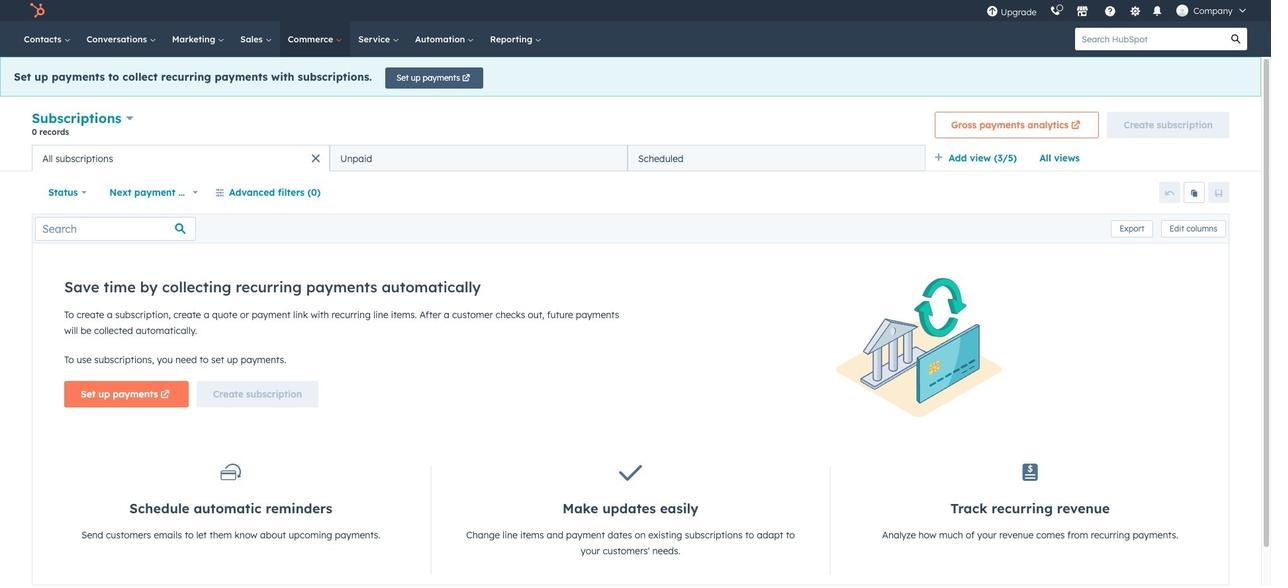 Task type: vqa. For each thing, say whether or not it's contained in the screenshot.
first Link opens in a new window icon from the top
no



Task type: describe. For each thing, give the bounding box(es) containing it.
jacob simon image
[[1176, 5, 1188, 17]]



Task type: locate. For each thing, give the bounding box(es) containing it.
menu
[[980, 0, 1255, 21]]

Search HubSpot search field
[[1075, 28, 1225, 50]]

banner
[[32, 108, 1229, 145]]

marketplaces image
[[1076, 6, 1088, 18]]

Search search field
[[35, 217, 196, 241]]



